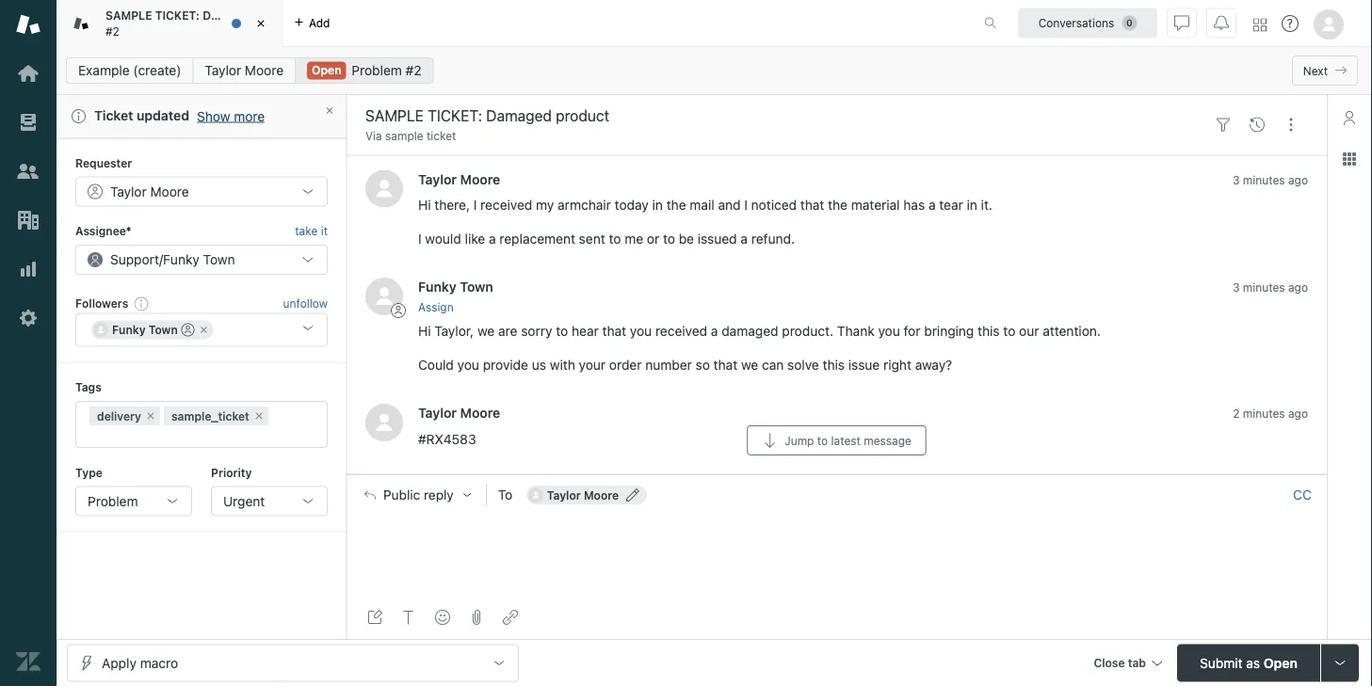 Task type: locate. For each thing, give the bounding box(es) containing it.
1 vertical spatial 3
[[1233, 281, 1240, 294]]

the left the "material"
[[828, 197, 848, 213]]

this right bringing
[[978, 324, 1000, 339]]

0 horizontal spatial funky
[[112, 323, 146, 337]]

taylor moore up the there,
[[418, 171, 500, 187]]

so
[[696, 358, 710, 373]]

you up order
[[630, 324, 652, 339]]

tab
[[57, 0, 302, 47]]

we left can
[[741, 358, 758, 373]]

take
[[295, 225, 318, 238]]

1 horizontal spatial the
[[828, 197, 848, 213]]

3 minutes ago
[[1233, 173, 1308, 186], [1233, 281, 1308, 294]]

the left the mail
[[667, 197, 686, 213]]

moore up the there,
[[460, 171, 500, 187]]

0 vertical spatial #2
[[105, 24, 119, 38]]

2 vertical spatial taylor moore link
[[418, 406, 500, 421]]

add button
[[283, 0, 341, 46]]

in left it.
[[967, 197, 978, 213]]

funky right the funkytownclown1@gmail.com image
[[112, 323, 146, 337]]

0 horizontal spatial town
[[149, 323, 178, 337]]

unfollow
[[283, 297, 328, 310]]

2 horizontal spatial town
[[460, 279, 493, 295]]

0 horizontal spatial #2
[[105, 24, 119, 38]]

2 vertical spatial minutes
[[1243, 407, 1285, 421]]

funky inside 'funky town' "option"
[[112, 323, 146, 337]]

avatar image left #rx4583
[[365, 404, 403, 442]]

customers image
[[16, 159, 41, 184]]

town for funky town
[[149, 323, 178, 337]]

that right so
[[714, 358, 738, 373]]

a left the damaged
[[711, 324, 718, 339]]

minutes for hi taylor, we are sorry to hear that you received a damaged product. thank you for bringing this to our attention.
[[1243, 281, 1285, 294]]

avatar image down via
[[365, 170, 403, 208]]

taylor moore link up 'more'
[[193, 57, 296, 84]]

alert containing ticket updated
[[57, 95, 347, 139]]

sample
[[105, 9, 152, 22]]

away?
[[915, 358, 952, 373]]

issued
[[698, 231, 737, 247]]

2 vertical spatial ago
[[1288, 407, 1308, 421]]

1 3 from the top
[[1233, 173, 1240, 186]]

taylor down requester
[[110, 184, 147, 199]]

delivery
[[97, 410, 141, 423]]

remove image for sample_ticket
[[253, 411, 264, 422]]

3 minutes ago for hi taylor, we are sorry to hear that you received a damaged product. thank you for bringing this to our attention.
[[1233, 281, 1308, 294]]

0 vertical spatial 3 minutes ago
[[1233, 173, 1308, 186]]

1 vertical spatial received
[[655, 324, 707, 339]]

problem down type
[[88, 493, 138, 509]]

tags
[[75, 381, 101, 394]]

this
[[978, 324, 1000, 339], [823, 358, 845, 373]]

customer context image
[[1342, 110, 1357, 125]]

3 avatar image from the top
[[365, 404, 403, 442]]

to left me
[[609, 231, 621, 247]]

there,
[[435, 197, 470, 213]]

1 vertical spatial town
[[460, 279, 493, 295]]

3 for hi taylor, we are sorry to hear that you received a damaged product. thank you for bringing this to our attention.
[[1233, 281, 1240, 294]]

0 horizontal spatial in
[[652, 197, 663, 213]]

funky inside assignee* element
[[163, 252, 200, 268]]

tear
[[939, 197, 963, 213]]

and
[[718, 197, 741, 213]]

taylor moore up 'more'
[[205, 63, 284, 78]]

taylor.moore@example.com image
[[528, 488, 543, 503]]

hi taylor, we are sorry to hear that you received a damaged product. thank you for bringing this to our attention.
[[418, 324, 1101, 339]]

assignee*
[[75, 225, 131, 238]]

received left the my
[[481, 197, 532, 213]]

2 3 from the top
[[1233, 281, 1240, 294]]

avatar image
[[365, 170, 403, 208], [365, 278, 403, 315], [365, 404, 403, 442]]

taylor moore right taylor.moore@example.com image
[[547, 489, 619, 502]]

#2 up via sample ticket
[[406, 63, 422, 78]]

hi
[[418, 197, 431, 213], [418, 324, 431, 339]]

remove image right delivery
[[145, 411, 156, 422]]

public reply button
[[348, 476, 486, 515]]

draft mode image
[[367, 610, 382, 625]]

0 horizontal spatial i
[[418, 231, 422, 247]]

your
[[579, 358, 606, 373]]

moore down close image
[[245, 63, 284, 78]]

apply
[[102, 656, 136, 671]]

number
[[645, 358, 692, 373]]

problem for problem #2
[[352, 63, 402, 78]]

3 minutes from the top
[[1243, 407, 1285, 421]]

1 horizontal spatial #2
[[406, 63, 422, 78]]

insert emojis image
[[435, 610, 450, 625]]

public reply
[[383, 487, 454, 503]]

funky for funky town
[[112, 323, 146, 337]]

that
[[800, 197, 824, 213], [602, 324, 626, 339], [714, 358, 738, 373]]

1 horizontal spatial town
[[203, 252, 235, 268]]

0 vertical spatial 3
[[1233, 173, 1240, 186]]

main element
[[0, 0, 57, 687]]

2 minutes from the top
[[1243, 281, 1285, 294]]

i left would
[[418, 231, 422, 247]]

replacement
[[500, 231, 575, 247]]

open right the as
[[1264, 656, 1298, 671]]

received up the "could you provide us with your order number so that we can solve this issue right away?"
[[655, 324, 707, 339]]

admin image
[[16, 306, 41, 331]]

1 horizontal spatial in
[[967, 197, 978, 213]]

1 vertical spatial ago
[[1288, 281, 1308, 294]]

in
[[652, 197, 663, 213], [967, 197, 978, 213]]

1 vertical spatial avatar image
[[365, 278, 403, 315]]

funky up assign
[[418, 279, 457, 295]]

1 in from the left
[[652, 197, 663, 213]]

we left are
[[477, 324, 495, 339]]

you left for on the right top of the page
[[878, 324, 900, 339]]

tab containing sample ticket: damaged product
[[57, 0, 302, 47]]

1 horizontal spatial we
[[741, 358, 758, 373]]

1 the from the left
[[667, 197, 686, 213]]

problem
[[352, 63, 402, 78], [88, 493, 138, 509]]

get help image
[[1282, 15, 1299, 32]]

town inside funky town assign
[[460, 279, 493, 295]]

0 vertical spatial open
[[312, 64, 341, 77]]

0 horizontal spatial open
[[312, 64, 341, 77]]

are
[[498, 324, 517, 339]]

close
[[1094, 657, 1125, 670]]

funky inside funky town assign
[[418, 279, 457, 295]]

0 vertical spatial ago
[[1288, 173, 1308, 186]]

avatar image for hi there, i received my armchair today in the mail and i noticed that the material has a tear in it.
[[365, 170, 403, 208]]

problem inside popup button
[[88, 493, 138, 509]]

next button
[[1292, 56, 1358, 86]]

open up close ticket collision notification icon
[[312, 64, 341, 77]]

minutes
[[1243, 173, 1285, 186], [1243, 281, 1285, 294], [1243, 407, 1285, 421]]

today
[[615, 197, 649, 213]]

2 vertical spatial town
[[149, 323, 178, 337]]

problem up via
[[352, 63, 402, 78]]

1 vertical spatial open
[[1264, 656, 1298, 671]]

1 vertical spatial #2
[[406, 63, 422, 78]]

via
[[365, 130, 382, 143]]

alert
[[57, 95, 347, 139]]

0 vertical spatial we
[[477, 324, 495, 339]]

remove image right user is an agent image at the top left of page
[[198, 324, 210, 336]]

problem for problem
[[88, 493, 138, 509]]

ticket
[[427, 130, 456, 143]]

1 horizontal spatial you
[[630, 324, 652, 339]]

0 horizontal spatial received
[[481, 197, 532, 213]]

taylor moore link up #rx4583
[[418, 406, 500, 421]]

2 vertical spatial funky
[[112, 323, 146, 337]]

1 avatar image from the top
[[365, 170, 403, 208]]

be
[[679, 231, 694, 247]]

Subject field
[[362, 105, 1203, 127]]

0 horizontal spatial the
[[667, 197, 686, 213]]

funky right support
[[163, 252, 200, 268]]

2 vertical spatial that
[[714, 358, 738, 373]]

town right /
[[203, 252, 235, 268]]

#2
[[105, 24, 119, 38], [406, 63, 422, 78]]

sent
[[579, 231, 605, 247]]

can
[[762, 358, 784, 373]]

ago
[[1288, 173, 1308, 186], [1288, 281, 1308, 294], [1288, 407, 1308, 421]]

1 horizontal spatial problem
[[352, 63, 402, 78]]

remove image right sample_ticket
[[253, 411, 264, 422]]

2 horizontal spatial funky
[[418, 279, 457, 295]]

hide composer image
[[829, 467, 844, 482]]

town down like at the top of the page
[[460, 279, 493, 295]]

to
[[609, 231, 621, 247], [663, 231, 675, 247], [556, 324, 568, 339], [1003, 324, 1016, 339], [817, 434, 828, 447]]

1 vertical spatial 3 minutes ago
[[1233, 281, 1308, 294]]

taylor up the there,
[[418, 171, 457, 187]]

3 for hi there, i received my armchair today in the mail and i noticed that the material has a tear in it.
[[1233, 173, 1240, 186]]

1 hi from the top
[[418, 197, 431, 213]]

latest
[[831, 434, 861, 447]]

town left user is an agent image at the top left of page
[[149, 323, 178, 337]]

1 vertical spatial minutes
[[1243, 281, 1285, 294]]

the
[[667, 197, 686, 213], [828, 197, 848, 213]]

this left the issue
[[823, 358, 845, 373]]

problem inside the secondary element
[[352, 63, 402, 78]]

i right and
[[744, 197, 748, 213]]

0 horizontal spatial this
[[823, 358, 845, 373]]

taylor moore down requester
[[110, 184, 189, 199]]

0 horizontal spatial problem
[[88, 493, 138, 509]]

1 horizontal spatial funky
[[163, 252, 200, 268]]

avatar image left assign
[[365, 278, 403, 315]]

apps image
[[1342, 152, 1357, 167]]

secondary element
[[57, 52, 1372, 89]]

i right the there,
[[474, 197, 477, 213]]

0 vertical spatial taylor moore link
[[193, 57, 296, 84]]

that right hear
[[602, 324, 626, 339]]

3 ago from the top
[[1288, 407, 1308, 421]]

you right could
[[457, 358, 479, 373]]

moore inside "requester" element
[[150, 184, 189, 199]]

2 3 minutes ago from the top
[[1233, 281, 1308, 294]]

1 3 minutes ago from the top
[[1233, 173, 1308, 186]]

damaged
[[203, 9, 255, 22]]

0 vertical spatial this
[[978, 324, 1000, 339]]

0 horizontal spatial that
[[602, 324, 626, 339]]

remove image for delivery
[[145, 411, 156, 422]]

assignee* element
[[75, 245, 328, 275]]

/
[[159, 252, 163, 268]]

sample_ticket
[[171, 410, 249, 423]]

close tab button
[[1085, 645, 1170, 685]]

0 vertical spatial minutes
[[1243, 173, 1285, 186]]

1 ago from the top
[[1288, 173, 1308, 186]]

taylor up #rx4583
[[418, 406, 457, 421]]

1 vertical spatial funky
[[418, 279, 457, 295]]

1 vertical spatial this
[[823, 358, 845, 373]]

taylor moore link for #rx4583
[[418, 406, 500, 421]]

problem #2
[[352, 63, 422, 78]]

next
[[1303, 64, 1328, 77]]

moore up support / funky town
[[150, 184, 189, 199]]

us
[[532, 358, 546, 373]]

that right noticed
[[800, 197, 824, 213]]

2 horizontal spatial remove image
[[253, 411, 264, 422]]

0 vertical spatial hi
[[418, 197, 431, 213]]

it.
[[981, 197, 993, 213]]

2 minutes ago
[[1233, 407, 1308, 421]]

moore inside the secondary element
[[245, 63, 284, 78]]

0 horizontal spatial remove image
[[145, 411, 156, 422]]

0 vertical spatial that
[[800, 197, 824, 213]]

moore up #rx4583
[[460, 406, 500, 421]]

reporting image
[[16, 257, 41, 282]]

0 vertical spatial funky
[[163, 252, 200, 268]]

public
[[383, 487, 420, 503]]

to right jump
[[817, 434, 828, 447]]

hi for hi there, i received my armchair today in the mail and i noticed that the material has a tear in it.
[[418, 197, 431, 213]]

remove image
[[198, 324, 210, 336], [145, 411, 156, 422], [253, 411, 264, 422]]

hi for hi taylor, we are sorry to hear that you received a damaged product. thank you for bringing this to our attention.
[[418, 324, 431, 339]]

1 minutes from the top
[[1243, 173, 1285, 186]]

requester element
[[75, 177, 328, 207]]

2 horizontal spatial that
[[800, 197, 824, 213]]

jump to latest message button
[[747, 426, 927, 456]]

taylor moore link
[[193, 57, 296, 84], [418, 171, 500, 187], [418, 406, 500, 421]]

1 vertical spatial problem
[[88, 493, 138, 509]]

requester
[[75, 157, 132, 170]]

0 vertical spatial avatar image
[[365, 170, 403, 208]]

0 vertical spatial town
[[203, 252, 235, 268]]

1 horizontal spatial i
[[474, 197, 477, 213]]

2 ago from the top
[[1288, 281, 1308, 294]]

cc
[[1293, 487, 1312, 503]]

#2 down sample
[[105, 24, 119, 38]]

sample ticket: damaged product #2
[[105, 9, 302, 38]]

taylor moore inside "requester" element
[[110, 184, 189, 199]]

like
[[465, 231, 485, 247]]

funky
[[163, 252, 200, 268], [418, 279, 457, 295], [112, 323, 146, 337]]

example (create) button
[[66, 57, 193, 84]]

1 vertical spatial taylor moore link
[[418, 171, 500, 187]]

2 vertical spatial avatar image
[[365, 404, 403, 442]]

taylor moore link up the there,
[[418, 171, 500, 187]]

get started image
[[16, 61, 41, 86]]

ticket actions image
[[1284, 117, 1299, 133]]

followers element
[[75, 313, 328, 347]]

taylor moore inside the secondary element
[[205, 63, 284, 78]]

1 vertical spatial we
[[741, 358, 758, 373]]

as
[[1246, 656, 1260, 671]]

taylor up 'show more' button
[[205, 63, 241, 78]]

problem button
[[75, 486, 192, 516]]

2 hi from the top
[[418, 324, 431, 339]]

open
[[312, 64, 341, 77], [1264, 656, 1298, 671]]

taylor right taylor.moore@example.com image
[[547, 489, 581, 502]]

1 vertical spatial hi
[[418, 324, 431, 339]]

hi left the there,
[[418, 197, 431, 213]]

town inside "option"
[[149, 323, 178, 337]]

in right today
[[652, 197, 663, 213]]

1 horizontal spatial that
[[714, 358, 738, 373]]

hi down assign button
[[418, 324, 431, 339]]

0 vertical spatial problem
[[352, 63, 402, 78]]

2 in from the left
[[967, 197, 978, 213]]



Task type: describe. For each thing, give the bounding box(es) containing it.
message
[[864, 434, 912, 447]]

0 horizontal spatial we
[[477, 324, 495, 339]]

noticed
[[751, 197, 797, 213]]

open inside the secondary element
[[312, 64, 341, 77]]

funky for funky town assign
[[418, 279, 457, 295]]

format text image
[[401, 610, 416, 625]]

town for funky town assign
[[460, 279, 493, 295]]

organizations image
[[16, 208, 41, 233]]

zendesk image
[[16, 650, 41, 674]]

2
[[1233, 407, 1240, 421]]

via sample ticket
[[365, 130, 456, 143]]

add link (cmd k) image
[[503, 610, 518, 625]]

a right has
[[929, 197, 936, 213]]

damaged
[[722, 324, 778, 339]]

jump
[[785, 434, 814, 447]]

would
[[425, 231, 461, 247]]

our
[[1019, 324, 1039, 339]]

0 vertical spatial received
[[481, 197, 532, 213]]

#2 inside sample ticket: damaged product #2
[[105, 24, 119, 38]]

1 horizontal spatial received
[[655, 324, 707, 339]]

support / funky town
[[110, 252, 235, 268]]

displays possible ticket submission types image
[[1333, 656, 1348, 671]]

to
[[498, 487, 513, 503]]

assign button
[[418, 299, 454, 316]]

attention.
[[1043, 324, 1101, 339]]

zendesk products image
[[1254, 18, 1267, 32]]

show
[[197, 108, 230, 124]]

1 horizontal spatial open
[[1264, 656, 1298, 671]]

ticket:
[[155, 9, 200, 22]]

unfollow button
[[283, 295, 328, 312]]

product
[[258, 9, 302, 22]]

material
[[851, 197, 900, 213]]

3 minutes ago text field
[[1233, 281, 1308, 294]]

submit as open
[[1200, 656, 1298, 671]]

for
[[904, 324, 921, 339]]

urgent button
[[211, 486, 328, 516]]

user is an agent image
[[182, 323, 195, 337]]

assign
[[418, 301, 454, 314]]

tab
[[1128, 657, 1146, 670]]

my
[[536, 197, 554, 213]]

support
[[110, 252, 159, 268]]

2 minutes ago text field
[[1233, 407, 1308, 421]]

to inside jump to latest message button
[[817, 434, 828, 447]]

taylor inside "requester" element
[[110, 184, 147, 199]]

taylor,
[[435, 324, 474, 339]]

(create)
[[133, 63, 181, 78]]

hear
[[572, 324, 599, 339]]

ago for attention.
[[1288, 281, 1308, 294]]

add attachment image
[[469, 610, 484, 625]]

to right or
[[663, 231, 675, 247]]

or
[[647, 231, 659, 247]]

moore left the edit user image
[[584, 489, 619, 502]]

issue
[[848, 358, 880, 373]]

updated
[[137, 108, 189, 123]]

to left our
[[1003, 324, 1016, 339]]

priority
[[211, 466, 252, 479]]

me
[[625, 231, 643, 247]]

sorry
[[521, 324, 552, 339]]

right
[[884, 358, 912, 373]]

info on adding followers image
[[134, 296, 149, 311]]

take it
[[295, 225, 328, 238]]

3 minutes ago text field
[[1233, 173, 1308, 186]]

taylor moore link for hi there, i received my armchair today in the mail and i noticed that the material has a tear in it.
[[418, 171, 500, 187]]

1 horizontal spatial remove image
[[198, 324, 210, 336]]

taylor moore up #rx4583
[[418, 406, 500, 421]]

submit
[[1200, 656, 1243, 671]]

product.
[[782, 324, 834, 339]]

2 avatar image from the top
[[365, 278, 403, 315]]

example (create)
[[78, 63, 181, 78]]

funkytownclown1@gmail.com image
[[93, 323, 108, 338]]

funky town assign
[[418, 279, 493, 314]]

mail
[[690, 197, 715, 213]]

close ticket collision notification image
[[324, 105, 335, 116]]

0 horizontal spatial you
[[457, 358, 479, 373]]

1 vertical spatial that
[[602, 324, 626, 339]]

funky town link
[[418, 279, 493, 295]]

take it button
[[295, 222, 328, 241]]

taylor moore link inside the secondary element
[[193, 57, 296, 84]]

a right like at the top of the page
[[489, 231, 496, 247]]

to left hear
[[556, 324, 568, 339]]

edit user image
[[626, 489, 640, 502]]

filter image
[[1216, 117, 1231, 133]]

show more button
[[197, 108, 265, 125]]

ago for it.
[[1288, 173, 1308, 186]]

has
[[904, 197, 925, 213]]

minutes for hi there, i received my armchair today in the mail and i noticed that the material has a tear in it.
[[1243, 173, 1285, 186]]

views image
[[16, 110, 41, 135]]

town inside assignee* element
[[203, 252, 235, 268]]

hi there, i received my armchair today in the mail and i noticed that the material has a tear in it.
[[418, 197, 993, 213]]

#2 inside the secondary element
[[406, 63, 422, 78]]

ticket
[[94, 108, 133, 123]]

example
[[78, 63, 130, 78]]

avatar image for #rx4583
[[365, 404, 403, 442]]

i would like a replacement sent to me or to be issued a refund.
[[418, 231, 795, 247]]

zendesk support image
[[16, 12, 41, 37]]

refund.
[[751, 231, 795, 247]]

close tab
[[1094, 657, 1146, 670]]

2 the from the left
[[828, 197, 848, 213]]

conversationlabel log
[[347, 155, 1327, 475]]

a right issued
[[741, 231, 748, 247]]

armchair
[[558, 197, 611, 213]]

followers
[[75, 297, 128, 310]]

jump to latest message
[[785, 434, 912, 447]]

2 horizontal spatial you
[[878, 324, 900, 339]]

could you provide us with your order number so that we can solve this issue right away?
[[418, 358, 952, 373]]

funky town
[[112, 323, 178, 337]]

button displays agent's chat status as invisible. image
[[1175, 16, 1190, 31]]

thank
[[837, 324, 875, 339]]

notifications image
[[1214, 16, 1229, 31]]

with
[[550, 358, 575, 373]]

could
[[418, 358, 454, 373]]

ticket updated show more
[[94, 108, 265, 124]]

conversations button
[[1018, 8, 1158, 38]]

apply macro
[[102, 656, 178, 671]]

1 horizontal spatial this
[[978, 324, 1000, 339]]

funky town option
[[91, 321, 214, 340]]

order
[[609, 358, 642, 373]]

add
[[309, 16, 330, 30]]

tabs tab list
[[57, 0, 964, 47]]

taylor inside the secondary element
[[205, 63, 241, 78]]

3 minutes ago for hi there, i received my armchair today in the mail and i noticed that the material has a tear in it.
[[1233, 173, 1308, 186]]

provide
[[483, 358, 528, 373]]

reply
[[424, 487, 454, 503]]

type
[[75, 466, 103, 479]]

cc button
[[1293, 487, 1312, 504]]

close image
[[251, 14, 270, 33]]

events image
[[1250, 117, 1265, 133]]

conversations
[[1039, 16, 1115, 30]]

macro
[[140, 656, 178, 671]]

bringing
[[924, 324, 974, 339]]

2 horizontal spatial i
[[744, 197, 748, 213]]



Task type: vqa. For each thing, say whether or not it's contained in the screenshot.
APPLY MACRO
yes



